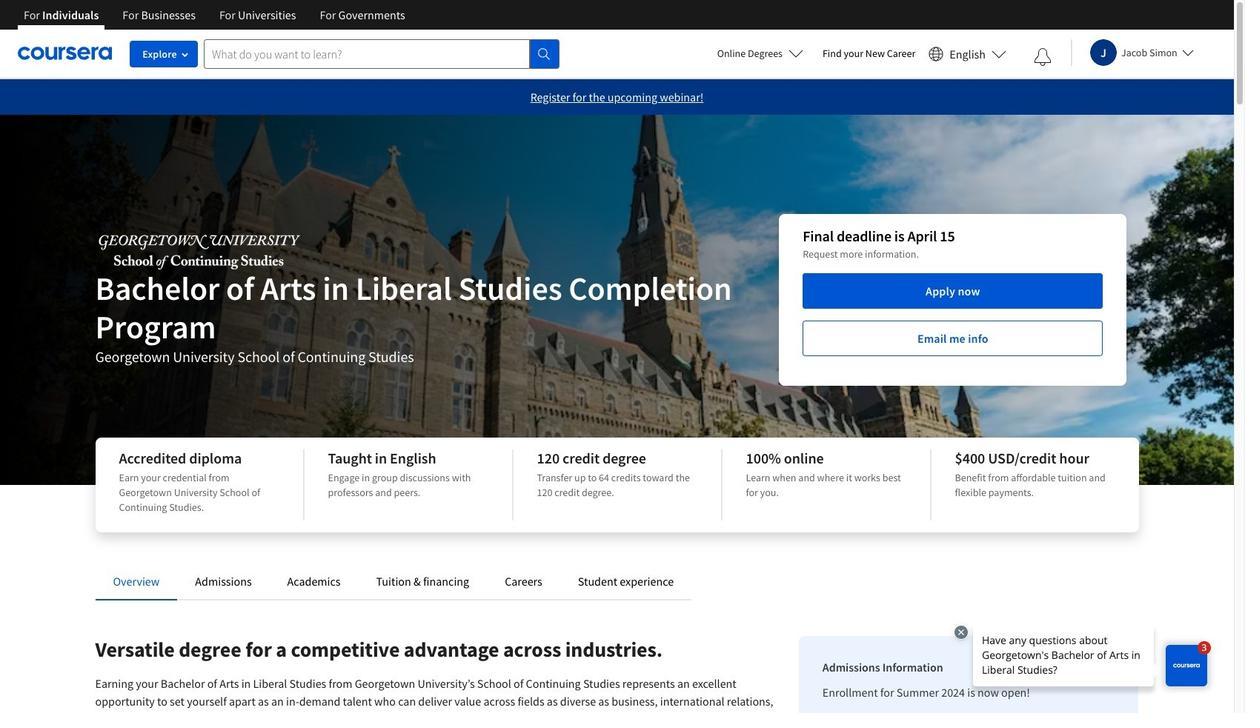 Task type: locate. For each thing, give the bounding box(es) containing it.
None search field
[[204, 39, 560, 69]]

georgetown university school of continuing studies logo image
[[95, 233, 302, 270]]

What do you want to learn? text field
[[204, 39, 530, 69]]



Task type: describe. For each thing, give the bounding box(es) containing it.
banner navigation
[[12, 0, 417, 41]]

coursera image
[[18, 42, 112, 65]]



Task type: vqa. For each thing, say whether or not it's contained in the screenshot.
Report's
no



